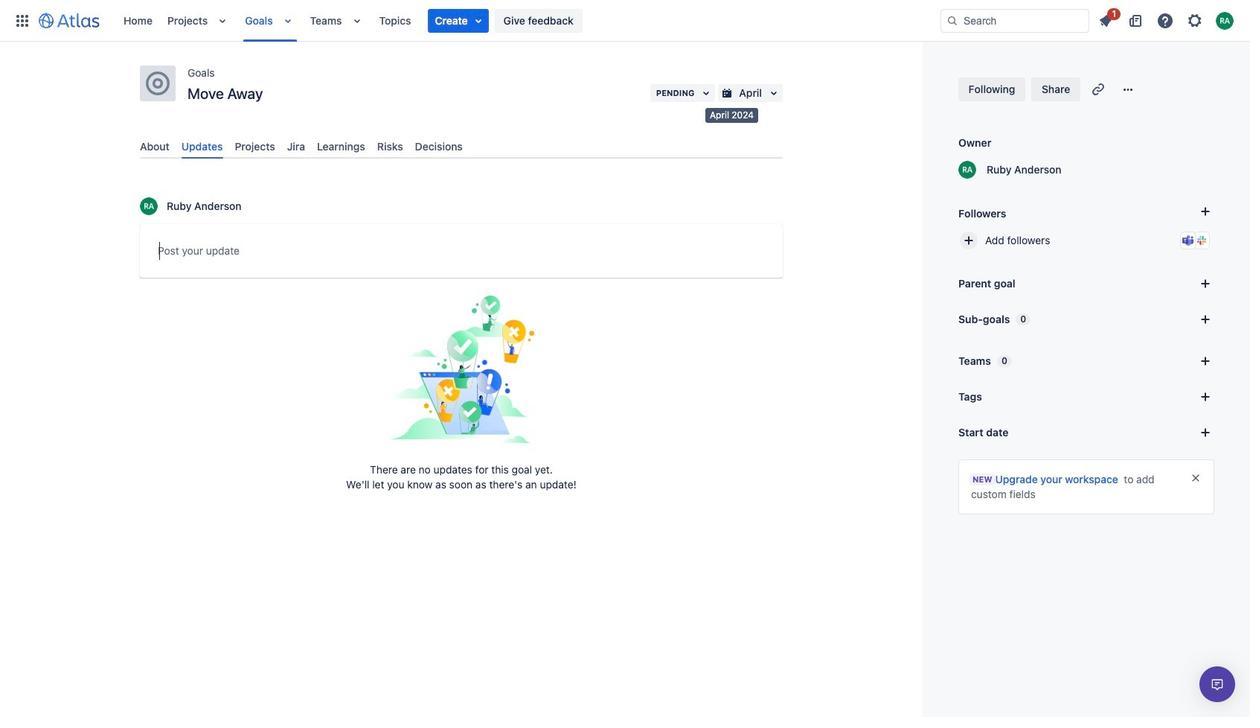 Task type: vqa. For each thing, say whether or not it's contained in the screenshot.
'slack logo showing nan channels are connected to this project'
no



Task type: locate. For each thing, give the bounding box(es) containing it.
list item
[[1093, 6, 1121, 32], [428, 9, 489, 32]]

tooltip
[[706, 108, 759, 123]]

None search field
[[941, 9, 1090, 32]]

settings image
[[1187, 12, 1205, 29]]

more icon image
[[1120, 80, 1138, 98]]

goal icon image
[[146, 71, 170, 95]]

open intercom messenger image
[[1209, 675, 1227, 693]]

tab list
[[134, 134, 789, 159]]

add tag image
[[1197, 388, 1215, 406]]

list
[[116, 0, 941, 41], [1093, 6, 1242, 32]]

add a follower image
[[1197, 203, 1215, 220]]

Search field
[[941, 9, 1090, 32]]

banner
[[0, 0, 1251, 42]]

0 horizontal spatial list item
[[428, 9, 489, 32]]

list item inside list
[[428, 9, 489, 32]]

search image
[[947, 15, 959, 26]]

set start date image
[[1197, 424, 1215, 442]]

1 horizontal spatial list
[[1093, 6, 1242, 32]]

help image
[[1157, 12, 1175, 29]]

msteams logo showing  channels are connected to this goal image
[[1183, 235, 1195, 246]]

1 horizontal spatial list item
[[1093, 6, 1121, 32]]

add follower image
[[961, 232, 978, 249]]



Task type: describe. For each thing, give the bounding box(es) containing it.
Main content area, start typing to enter text. text field
[[158, 242, 765, 265]]

add team image
[[1197, 352, 1215, 370]]

top element
[[9, 0, 941, 41]]

switch to... image
[[13, 12, 31, 29]]

slack logo showing nan channels are connected to this goal image
[[1197, 235, 1209, 246]]

close banner image
[[1191, 472, 1203, 484]]

notifications image
[[1098, 12, 1115, 29]]

account image
[[1217, 12, 1235, 29]]

0 horizontal spatial list
[[116, 0, 941, 41]]



